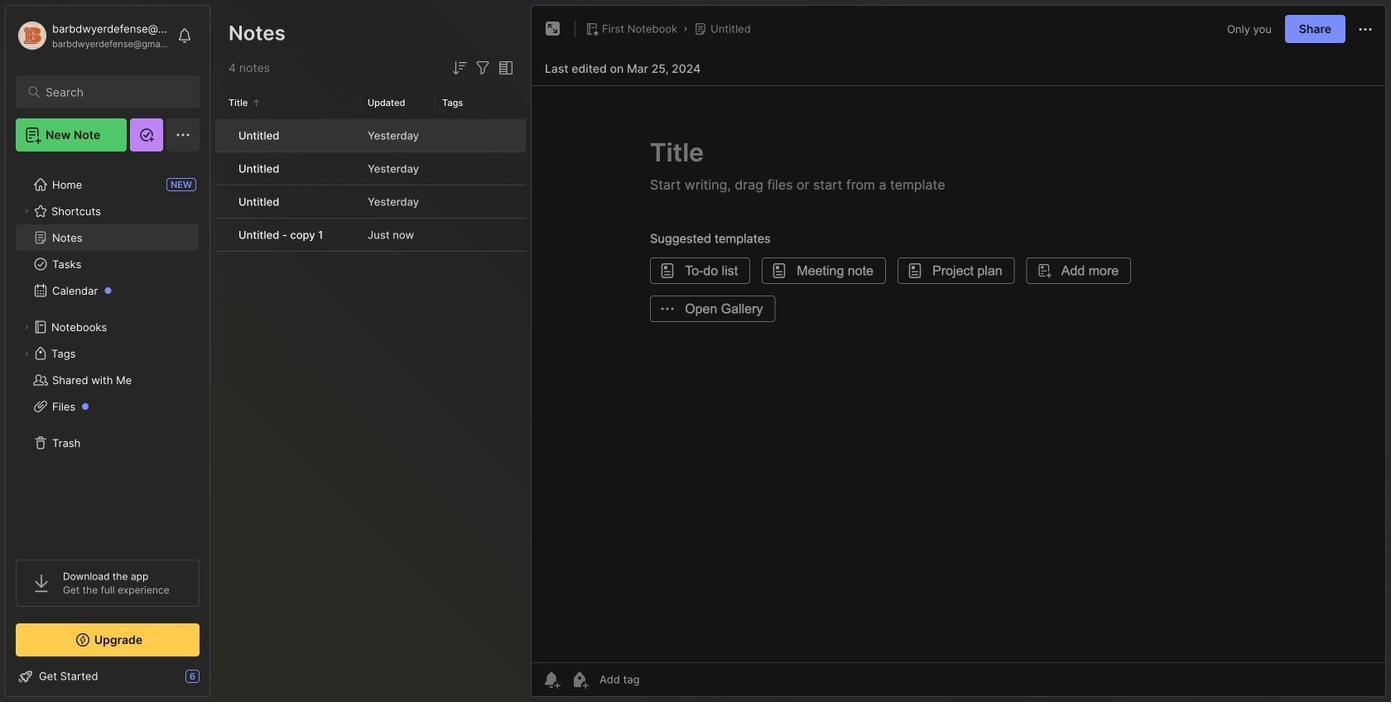 Task type: describe. For each thing, give the bounding box(es) containing it.
2 cell from the top
[[215, 152, 229, 185]]

Sort options field
[[450, 58, 470, 78]]

Add tag field
[[598, 673, 722, 687]]

More actions field
[[1356, 19, 1376, 39]]

Note Editor text field
[[532, 85, 1386, 663]]

Help and Learning task checklist field
[[6, 664, 210, 690]]

add tag image
[[570, 670, 590, 690]]

none search field inside "main" element
[[46, 82, 178, 102]]

tree inside "main" element
[[6, 162, 210, 545]]

click to collapse image
[[209, 672, 222, 692]]

Search text field
[[46, 85, 178, 100]]

1 cell from the top
[[215, 119, 229, 152]]

add a reminder image
[[542, 670, 562, 690]]

add filters image
[[473, 58, 493, 78]]

expand notebooks image
[[22, 322, 31, 332]]



Task type: vqa. For each thing, say whether or not it's contained in the screenshot.
New Task image
no



Task type: locate. For each thing, give the bounding box(es) containing it.
cell
[[215, 119, 229, 152], [215, 152, 229, 185], [215, 186, 229, 218], [215, 219, 229, 251]]

None search field
[[46, 82, 178, 102]]

3 cell from the top
[[215, 186, 229, 218]]

View options field
[[493, 58, 516, 78]]

4 cell from the top
[[215, 219, 229, 251]]

tree
[[6, 162, 210, 545]]

expand note image
[[543, 19, 563, 39]]

Account field
[[16, 19, 169, 52]]

expand tags image
[[22, 349, 31, 359]]

more actions image
[[1356, 20, 1376, 39]]

note window element
[[531, 5, 1387, 702]]

main element
[[0, 0, 215, 703]]

row group
[[215, 119, 526, 253]]

Add filters field
[[473, 58, 493, 78]]



